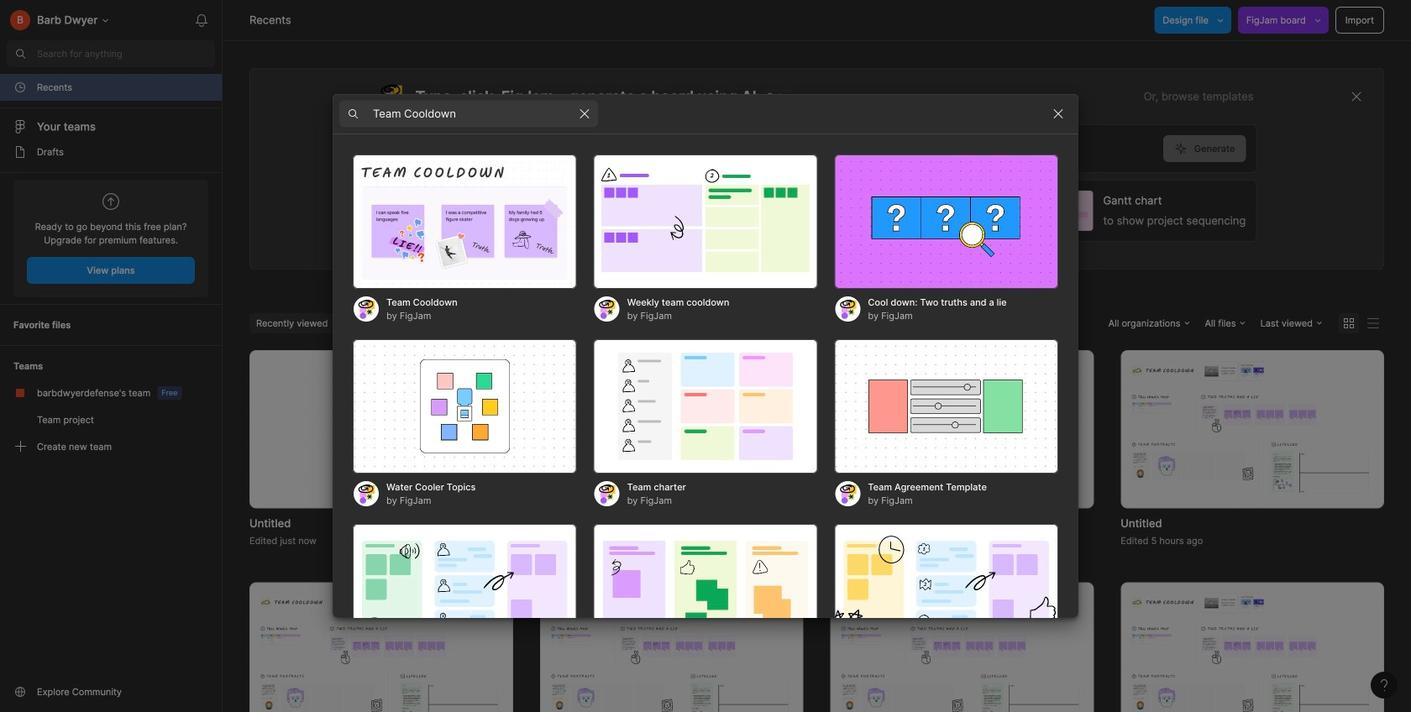 Task type: locate. For each thing, give the bounding box(es) containing it.
community 16 image
[[13, 686, 27, 699]]

weekly team cooldown image
[[594, 155, 818, 289]]

page 16 image
[[13, 145, 27, 159]]

file thumbnail image
[[548, 361, 795, 498], [839, 361, 1086, 498], [1130, 361, 1376, 498], [258, 593, 505, 713], [548, 593, 795, 713], [839, 593, 1086, 713], [1130, 593, 1376, 713]]

recent 16 image
[[13, 81, 27, 94]]

Search templates text field
[[373, 104, 571, 124]]

team agreement template image
[[835, 339, 1059, 474]]

Ex: A weekly team meeting, starting with an ice breaker field
[[378, 125, 1164, 172]]

search 32 image
[[7, 40, 34, 67]]

cool down: two truths and a lie image
[[835, 155, 1059, 289]]

dialog
[[333, 94, 1079, 713]]

team meeting agenda image
[[835, 524, 1059, 659]]



Task type: describe. For each thing, give the bounding box(es) containing it.
team stand up image
[[594, 524, 818, 659]]

Search for anything text field
[[37, 47, 215, 60]]

water cooler topics image
[[353, 339, 577, 474]]

team charter image
[[594, 339, 818, 474]]

team cooldown image
[[353, 155, 577, 289]]

bell 32 image
[[188, 7, 215, 34]]

team weekly image
[[353, 524, 577, 659]]



Task type: vqa. For each thing, say whether or not it's contained in the screenshot.
See all All templates Image on the right top of the page
no



